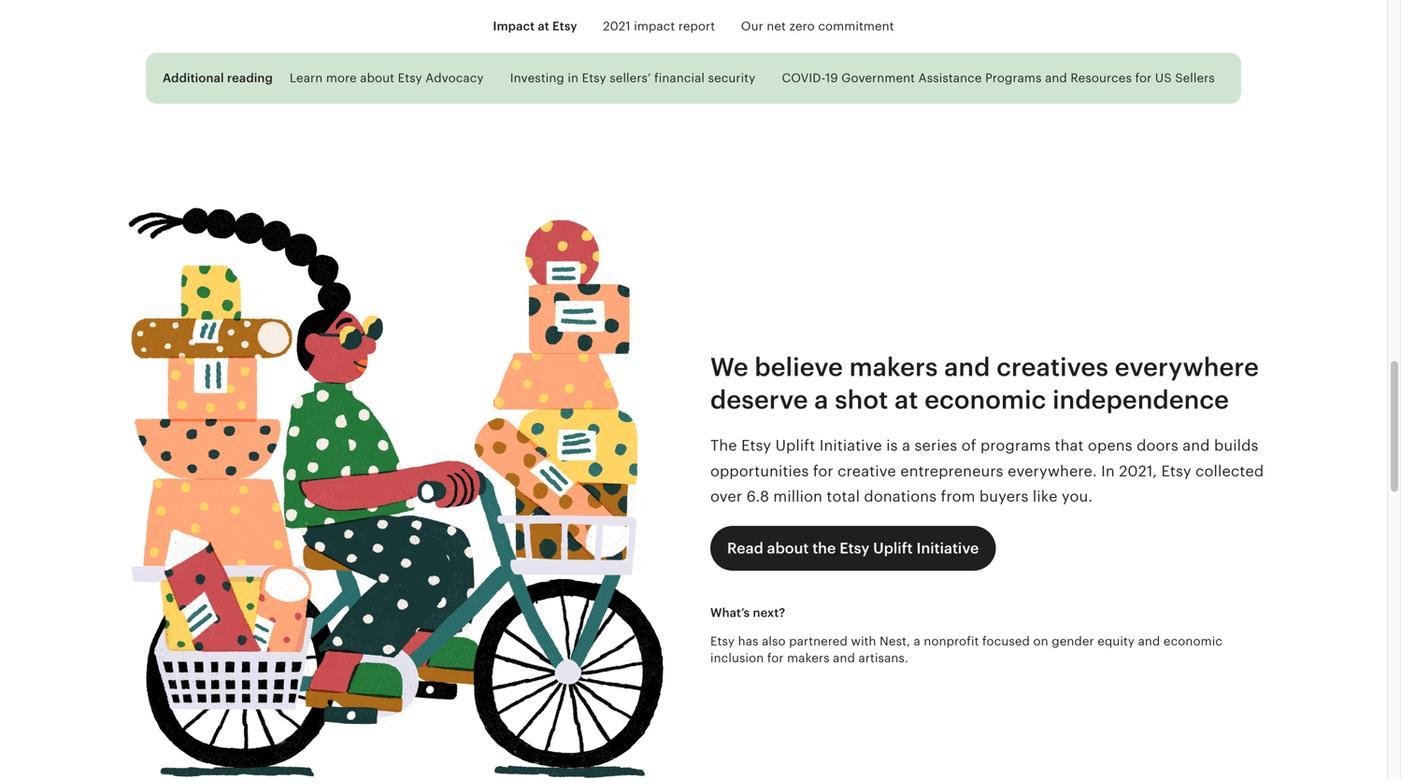 Task type: describe. For each thing, give the bounding box(es) containing it.
makers inside etsy has also partnered with nest, a nonprofit focused on gender equity and economic inclusion for makers and artisans.
[[787, 652, 830, 666]]

creatives
[[997, 353, 1109, 382]]

like
[[1033, 488, 1058, 505]]

etsy inside etsy has also partnered with nest, a nonprofit focused on gender equity and economic inclusion for makers and artisans.
[[710, 635, 735, 649]]

etsy left advocacy
[[398, 71, 422, 85]]

creative
[[838, 463, 896, 480]]

and down with
[[833, 652, 855, 666]]

what's
[[710, 606, 750, 620]]

for for etsy has also partnered with nest, a nonprofit focused on gender equity and economic inclusion for makers and artisans.
[[767, 652, 784, 666]]

19
[[825, 71, 838, 85]]

artisans.
[[859, 652, 909, 666]]

0 vertical spatial about
[[360, 71, 395, 85]]

covid-19 government assistance programs and resources for us sellers
[[782, 71, 1215, 85]]

entrepreneurs
[[900, 463, 1004, 480]]

investing in etsy sellers' financial security link
[[510, 71, 756, 85]]

our net zero commitment link
[[741, 19, 894, 33]]

donations
[[864, 488, 937, 505]]

with
[[851, 635, 877, 649]]

opens
[[1088, 438, 1133, 454]]

total
[[827, 488, 860, 505]]

has
[[738, 635, 759, 649]]

government
[[842, 71, 915, 85]]

read
[[727, 541, 764, 557]]

6.8
[[747, 488, 769, 505]]

series
[[915, 438, 958, 454]]

of
[[962, 438, 977, 454]]

deserve
[[710, 386, 808, 415]]

read about the etsy uplift initiative
[[727, 541, 979, 557]]

0 horizontal spatial at
[[538, 19, 549, 33]]

impact
[[493, 19, 535, 33]]

our net zero commitment
[[741, 19, 894, 33]]

in
[[1101, 463, 1115, 480]]

the
[[813, 541, 836, 557]]

nonprofit
[[924, 635, 979, 649]]

learn more about etsy advocacy link
[[290, 71, 484, 85]]

etsy down 'doors'
[[1162, 463, 1192, 480]]

uplift inside the etsy uplift initiative is a series of programs that opens doors and builds opportunities for creative entrepreneurs everywhere. in 2021, etsy collected over 6.8 million total donations from buyers like you.
[[776, 438, 815, 454]]

read about the etsy uplift initiative link
[[710, 527, 996, 571]]

that
[[1055, 438, 1084, 454]]

collected
[[1196, 463, 1264, 480]]

everywhere
[[1115, 353, 1259, 382]]

a inside the we believe makers and creatives everywhere deserve a shot at economic independence
[[815, 386, 829, 415]]

sellers'
[[610, 71, 651, 85]]

2021,
[[1119, 463, 1157, 480]]

makers inside the we believe makers and creatives everywhere deserve a shot at economic independence
[[850, 353, 938, 382]]

advocacy
[[426, 71, 484, 85]]

security
[[708, 71, 756, 85]]

for for the etsy uplift initiative is a series of programs that opens doors and builds opportunities for creative entrepreneurs everywhere. in 2021, etsy collected over 6.8 million total donations from buyers like you.
[[813, 463, 834, 480]]

a inside the etsy uplift initiative is a series of programs that opens doors and builds opportunities for creative entrepreneurs everywhere. in 2021, etsy collected over 6.8 million total donations from buyers like you.
[[902, 438, 911, 454]]

financial
[[654, 71, 705, 85]]

assistance
[[919, 71, 982, 85]]

investing in etsy sellers' financial security
[[510, 71, 756, 85]]

more
[[326, 71, 357, 85]]

gender
[[1052, 635, 1094, 649]]

learn
[[290, 71, 323, 85]]

everywhere.
[[1008, 463, 1097, 480]]

report
[[679, 19, 715, 33]]



Task type: vqa. For each thing, say whether or not it's contained in the screenshot.
no conversations to see here!
no



Task type: locate. For each thing, give the bounding box(es) containing it.
over
[[710, 488, 742, 505]]

for down also
[[767, 652, 784, 666]]

0 vertical spatial a
[[815, 386, 829, 415]]

initiative
[[820, 438, 882, 454], [917, 541, 979, 557]]

impact at etsy
[[493, 19, 577, 33]]

shot
[[835, 386, 888, 415]]

0 horizontal spatial makers
[[787, 652, 830, 666]]

0 vertical spatial initiative
[[820, 438, 882, 454]]

and
[[1045, 71, 1067, 85], [944, 353, 991, 382], [1183, 438, 1210, 454], [1138, 635, 1160, 649], [833, 652, 855, 666]]

us
[[1155, 71, 1172, 85]]

initiative down the from
[[917, 541, 979, 557]]

at right impact
[[538, 19, 549, 33]]

also
[[762, 635, 786, 649]]

covid-
[[782, 71, 825, 85]]

for up the total on the bottom right of page
[[813, 463, 834, 480]]

is
[[886, 438, 898, 454]]

our
[[741, 19, 764, 33]]

for inside etsy has also partnered with nest, a nonprofit focused on gender equity and economic inclusion for makers and artisans.
[[767, 652, 784, 666]]

programs
[[981, 438, 1051, 454]]

0 vertical spatial economic
[[925, 386, 1046, 415]]

initiative inside the etsy uplift initiative is a series of programs that opens doors and builds opportunities for creative entrepreneurs everywhere. in 2021, etsy collected over 6.8 million total donations from buyers like you.
[[820, 438, 882, 454]]

0 vertical spatial makers
[[850, 353, 938, 382]]

additional
[[163, 71, 224, 85]]

1 vertical spatial a
[[902, 438, 911, 454]]

a right nest, on the right of the page
[[914, 635, 921, 649]]

1 vertical spatial economic
[[1164, 635, 1223, 649]]

independence
[[1053, 386, 1229, 415]]

about left the
[[767, 541, 809, 557]]

1 horizontal spatial uplift
[[873, 541, 913, 557]]

impact
[[634, 19, 675, 33]]

economic up of
[[925, 386, 1046, 415]]

and right programs
[[1045, 71, 1067, 85]]

1 horizontal spatial economic
[[1164, 635, 1223, 649]]

0 horizontal spatial about
[[360, 71, 395, 85]]

0 vertical spatial for
[[1135, 71, 1152, 85]]

1 horizontal spatial makers
[[850, 353, 938, 382]]

focused
[[983, 635, 1030, 649]]

in
[[568, 71, 579, 85]]

next?
[[753, 606, 786, 620]]

etsy
[[552, 19, 577, 33], [398, 71, 422, 85], [582, 71, 606, 85], [741, 438, 771, 454], [1162, 463, 1192, 480], [840, 541, 870, 557], [710, 635, 735, 649]]

net
[[767, 19, 786, 33]]

initiative up creative
[[820, 438, 882, 454]]

reading
[[227, 71, 273, 85]]

the
[[710, 438, 737, 454]]

economic inside etsy has also partnered with nest, a nonprofit focused on gender equity and economic inclusion for makers and artisans.
[[1164, 635, 1223, 649]]

and right 'doors'
[[1183, 438, 1210, 454]]

1 vertical spatial makers
[[787, 652, 830, 666]]

0 horizontal spatial uplift
[[776, 438, 815, 454]]

we believe makers and creatives everywhere deserve a shot at economic independence
[[710, 353, 1259, 415]]

about
[[360, 71, 395, 85], [767, 541, 809, 557]]

nest,
[[880, 635, 911, 649]]

etsy right in
[[582, 71, 606, 85]]

investing
[[510, 71, 564, 85]]

builds
[[1214, 438, 1259, 454]]

economic inside the we believe makers and creatives everywhere deserve a shot at economic independence
[[925, 386, 1046, 415]]

makers
[[850, 353, 938, 382], [787, 652, 830, 666]]

2 horizontal spatial a
[[914, 635, 921, 649]]

0 horizontal spatial a
[[815, 386, 829, 415]]

a right the is
[[902, 438, 911, 454]]

uplift down donations
[[873, 541, 913, 557]]

learn more about etsy advocacy
[[290, 71, 484, 85]]

0 vertical spatial uplift
[[776, 438, 815, 454]]

you.
[[1062, 488, 1093, 505]]

makers down partnered
[[787, 652, 830, 666]]

and up of
[[944, 353, 991, 382]]

and inside the etsy uplift initiative is a series of programs that opens doors and builds opportunities for creative entrepreneurs everywhere. in 2021, etsy collected over 6.8 million total donations from buyers like you.
[[1183, 438, 1210, 454]]

at inside the we believe makers and creatives everywhere deserve a shot at economic independence
[[895, 386, 919, 415]]

on
[[1033, 635, 1049, 649]]

2021 impact report link
[[603, 19, 719, 33]]

from
[[941, 488, 976, 505]]

1 horizontal spatial about
[[767, 541, 809, 557]]

1 vertical spatial initiative
[[917, 541, 979, 557]]

and right equity
[[1138, 635, 1160, 649]]

resources
[[1071, 71, 1132, 85]]

2 horizontal spatial for
[[1135, 71, 1152, 85]]

2021 impact report
[[603, 19, 719, 33]]

1 vertical spatial at
[[895, 386, 919, 415]]

covid-19 government assistance programs and resources for us sellers link
[[782, 71, 1215, 85]]

1 horizontal spatial initiative
[[917, 541, 979, 557]]

1 vertical spatial for
[[813, 463, 834, 480]]

doors
[[1137, 438, 1179, 454]]

believe
[[755, 353, 843, 382]]

2 vertical spatial a
[[914, 635, 921, 649]]

at right the shot
[[895, 386, 919, 415]]

the etsy uplift initiative is a series of programs that opens doors and builds opportunities for creative entrepreneurs everywhere. in 2021, etsy collected over 6.8 million total donations from buyers like you.
[[710, 438, 1264, 505]]

we
[[710, 353, 749, 382]]

a inside etsy has also partnered with nest, a nonprofit focused on gender equity and economic inclusion for makers and artisans.
[[914, 635, 921, 649]]

zero
[[789, 19, 815, 33]]

programs
[[985, 71, 1042, 85]]

1 vertical spatial uplift
[[873, 541, 913, 557]]

for inside the etsy uplift initiative is a series of programs that opens doors and builds opportunities for creative entrepreneurs everywhere. in 2021, etsy collected over 6.8 million total donations from buyers like you.
[[813, 463, 834, 480]]

for
[[1135, 71, 1152, 85], [813, 463, 834, 480], [767, 652, 784, 666]]

a down "believe"
[[815, 386, 829, 415]]

0 horizontal spatial economic
[[925, 386, 1046, 415]]

etsy right the
[[840, 541, 870, 557]]

a
[[815, 386, 829, 415], [902, 438, 911, 454], [914, 635, 921, 649]]

etsy has also partnered with nest, a nonprofit focused on gender equity and economic inclusion for makers and artisans.
[[710, 635, 1223, 666]]

uplift
[[776, 438, 815, 454], [873, 541, 913, 557]]

etsy up opportunities
[[741, 438, 771, 454]]

etsy right impact
[[552, 19, 577, 33]]

opportunities
[[710, 463, 809, 480]]

1 vertical spatial about
[[767, 541, 809, 557]]

uplift up opportunities
[[776, 438, 815, 454]]

for left us
[[1135, 71, 1152, 85]]

1 horizontal spatial at
[[895, 386, 919, 415]]

inclusion
[[710, 652, 764, 666]]

0 vertical spatial at
[[538, 19, 549, 33]]

2021
[[603, 19, 631, 33]]

0 horizontal spatial for
[[767, 652, 784, 666]]

sellers
[[1175, 71, 1215, 85]]

additional reading
[[163, 71, 273, 85]]

etsy up inclusion
[[710, 635, 735, 649]]

and inside the we believe makers and creatives everywhere deserve a shot at economic independence
[[944, 353, 991, 382]]

partnered
[[789, 635, 848, 649]]

economic right equity
[[1164, 635, 1223, 649]]

1 horizontal spatial a
[[902, 438, 911, 454]]

million
[[774, 488, 823, 505]]

equity
[[1098, 635, 1135, 649]]

at
[[538, 19, 549, 33], [895, 386, 919, 415]]

1 horizontal spatial for
[[813, 463, 834, 480]]

makers up the shot
[[850, 353, 938, 382]]

buyers
[[980, 488, 1029, 505]]

about right the more
[[360, 71, 395, 85]]

commitment
[[818, 19, 894, 33]]

what's next?
[[710, 606, 786, 620]]

0 horizontal spatial initiative
[[820, 438, 882, 454]]

2 vertical spatial for
[[767, 652, 784, 666]]



